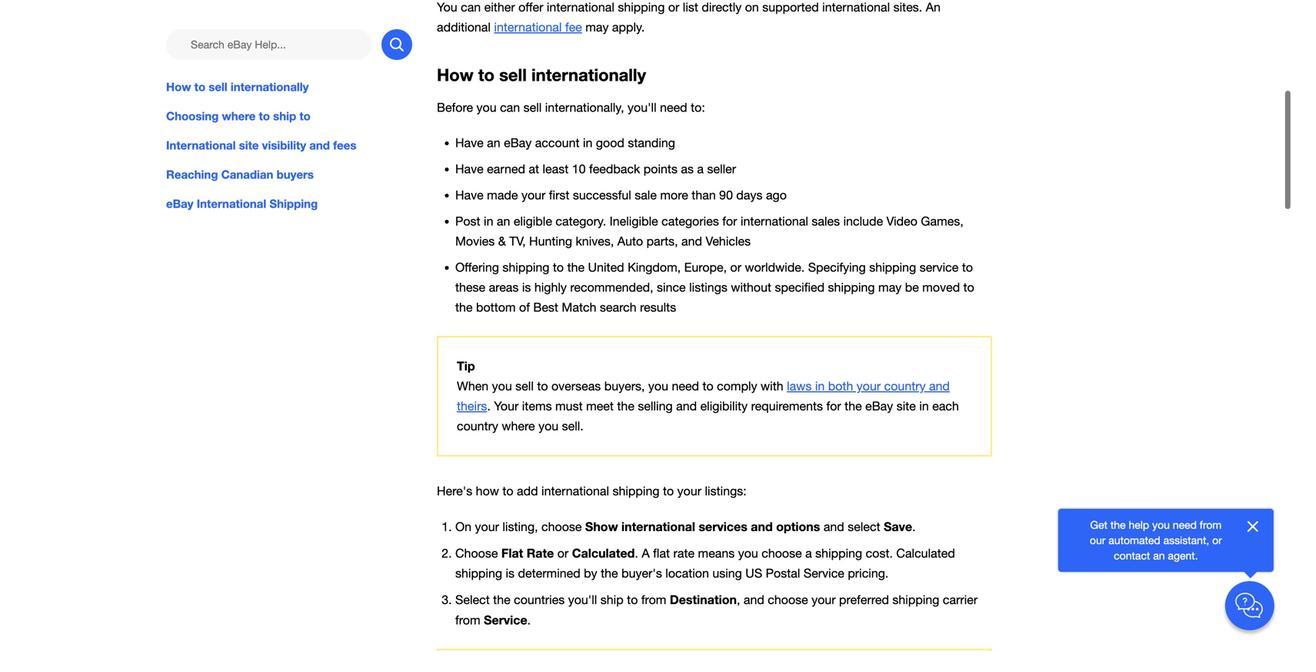 Task type: locate. For each thing, give the bounding box(es) containing it.
for inside post in an eligible category. ineligible categories for international sales include video games, movies & tv, hunting knives, auto parts, and vehicles
[[723, 214, 737, 228]]

ago
[[766, 188, 787, 202]]

site left 'each'
[[897, 399, 916, 414]]

0 vertical spatial need
[[660, 100, 687, 115]]

to down additional
[[478, 65, 495, 85]]

from up assistant,
[[1200, 519, 1222, 532]]

ebay up earned
[[504, 136, 532, 150]]

your
[[522, 188, 546, 202], [857, 379, 881, 394], [677, 484, 702, 498], [475, 520, 499, 534], [812, 593, 836, 607]]

your up on your listing, choose show international services and options and select save .
[[677, 484, 702, 498]]

the
[[567, 260, 585, 275], [455, 300, 473, 315], [617, 399, 635, 414], [845, 399, 862, 414], [1111, 519, 1126, 532], [601, 566, 618, 581], [493, 593, 511, 607]]

international down reaching canadian buyers
[[197, 197, 266, 211]]

1 horizontal spatial site
[[897, 399, 916, 414]]

international site visibility and fees link
[[166, 137, 412, 154]]

can up additional
[[461, 0, 481, 14]]

ship to
[[601, 593, 638, 607]]

. left your
[[487, 399, 491, 414]]

a down options
[[806, 546, 812, 561]]

from down select
[[455, 613, 480, 628]]

ebay down reaching
[[166, 197, 194, 211]]

1 have from the top
[[455, 136, 484, 150]]

choose inside , and choose your preferred shipping carrier from
[[768, 593, 808, 607]]

2 vertical spatial an
[[1153, 550, 1165, 562]]

have left earned
[[455, 162, 484, 176]]

and inside , and choose your preferred shipping carrier from
[[744, 593, 765, 607]]

you'll down by
[[568, 593, 597, 607]]

how to sell internationally up before you can sell internationally, you'll need to:
[[437, 65, 646, 85]]

your inside on your listing, choose show international services and options and select save .
[[475, 520, 499, 534]]

you inside get the help you need from our automated assistant, or contact an agent.
[[1153, 519, 1170, 532]]

the inside 'select the countries you'll ship to from destination'
[[493, 593, 511, 607]]

. right select
[[912, 520, 916, 534]]

1 vertical spatial may
[[879, 280, 902, 295]]

sell up items
[[516, 379, 534, 394]]

in inside post in an eligible category. ineligible categories for international sales include video games, movies & tv, hunting knives, auto parts, and vehicles
[[484, 214, 493, 228]]

you'll up standing
[[628, 100, 657, 115]]

service .
[[484, 613, 531, 628]]

1 vertical spatial a
[[806, 546, 812, 561]]

2 vertical spatial choose
[[768, 593, 808, 607]]

have
[[455, 136, 484, 150], [455, 162, 484, 176], [455, 188, 484, 202]]

international down "offer"
[[494, 20, 562, 34]]

how up the before
[[437, 65, 474, 85]]

an inside post in an eligible category. ineligible categories for international sales include video games, movies & tv, hunting knives, auto parts, and vehicles
[[497, 214, 510, 228]]

where down your
[[502, 419, 535, 434]]

an left agent.
[[1153, 550, 1165, 562]]

shipping
[[618, 0, 665, 14], [503, 260, 550, 275], [869, 260, 916, 275], [828, 280, 875, 295], [613, 484, 660, 498], [816, 546, 863, 561]]

to up on your listing, choose show international services and options and select save .
[[663, 484, 674, 498]]

without
[[731, 280, 772, 295]]

how to sell internationally up the choosing where to ship to
[[166, 80, 309, 94]]

0 vertical spatial from
[[1200, 519, 1222, 532]]

a
[[697, 162, 704, 176], [806, 546, 812, 561]]

shipping inside the '. a flat rate means you choose a shipping cost. calculated shipping is determined by the buyer's location using us postal service pricing.'
[[816, 546, 863, 561]]

or inside get the help you need from our automated assistant, or contact an agent.
[[1213, 534, 1222, 547]]

2 vertical spatial from
[[455, 613, 480, 628]]

the inside get the help you need from our automated assistant, or contact an agent.
[[1111, 519, 1126, 532]]

calculated up by
[[572, 546, 635, 561]]

0 horizontal spatial for
[[723, 214, 737, 228]]

0 vertical spatial may
[[586, 20, 609, 34]]

from down buyer's
[[641, 593, 667, 607]]

0 vertical spatial have
[[455, 136, 484, 150]]

buyers
[[277, 168, 314, 182]]

1 horizontal spatial where
[[502, 419, 535, 434]]

tv,
[[509, 234, 526, 248]]

additional
[[437, 20, 491, 34]]

your inside laws in both your country and theirs
[[857, 379, 881, 394]]

1 horizontal spatial how
[[437, 65, 474, 85]]

internationally up ship
[[231, 80, 309, 94]]

1 vertical spatial country
[[457, 419, 498, 434]]

and left select
[[824, 520, 845, 534]]

1 vertical spatial you'll
[[568, 593, 597, 607]]

europe,
[[684, 260, 727, 275]]

in right 'laws'
[[815, 379, 825, 394]]

0 vertical spatial ebay
[[504, 136, 532, 150]]

our
[[1090, 534, 1106, 547]]

earned
[[487, 162, 525, 176]]

1 horizontal spatial from
[[641, 593, 667, 607]]

parts,
[[647, 234, 678, 248]]

choose
[[455, 546, 498, 561]]

games,
[[921, 214, 964, 228]]

and inside . your items must meet the selling and eligibility requirements for the ebay site in each country where you sell.
[[676, 399, 697, 414]]

your right on
[[475, 520, 499, 534]]

and right selling
[[676, 399, 697, 414]]

specified
[[775, 280, 825, 295]]

an up earned
[[487, 136, 501, 150]]

and left fees
[[309, 139, 330, 152]]

may
[[586, 20, 609, 34], [879, 280, 902, 295]]

2 horizontal spatial from
[[1200, 519, 1222, 532]]

you inside . your items must meet the selling and eligibility requirements for the ebay site in each country where you sell.
[[539, 419, 559, 434]]

at
[[529, 162, 539, 176]]

of
[[519, 300, 530, 315]]

to:
[[691, 100, 705, 115]]

1 vertical spatial for
[[827, 399, 841, 414]]

you down items
[[539, 419, 559, 434]]

postal
[[766, 566, 800, 581]]

have made your first successful sale more than 90 days ago
[[455, 188, 787, 202]]

and left options
[[751, 520, 773, 534]]

1 horizontal spatial ebay
[[504, 136, 532, 150]]

have for have an ebay account in good standing
[[455, 136, 484, 150]]

an up & in the top of the page
[[497, 214, 510, 228]]

may left the be
[[879, 280, 902, 295]]

and down categories
[[682, 234, 702, 248]]

ebay left 'each'
[[866, 399, 893, 414]]

to up items
[[537, 379, 548, 394]]

have for have made your first successful sale more than 90 days ago
[[455, 188, 484, 202]]

theirs
[[457, 399, 487, 414]]

and up 'each'
[[929, 379, 950, 394]]

or inside you can either offer international shipping or list directly on supported international sites. an additional
[[668, 0, 680, 14]]

you right help
[[1153, 519, 1170, 532]]

site up canadian on the left top
[[239, 139, 259, 152]]

help
[[1129, 519, 1150, 532]]

for down both
[[827, 399, 841, 414]]

or left list
[[668, 0, 680, 14]]

2 vertical spatial need
[[1173, 519, 1197, 532]]

how
[[437, 65, 474, 85], [166, 80, 191, 94]]

the right by
[[601, 566, 618, 581]]

the down these
[[455, 300, 473, 315]]

or right the rate on the left of page
[[558, 546, 569, 561]]

can
[[461, 0, 481, 14], [500, 100, 520, 115]]

the right get
[[1111, 519, 1126, 532]]

1 horizontal spatial country
[[884, 379, 926, 394]]

search
[[600, 300, 637, 315]]

. down countries
[[527, 613, 531, 628]]

1 vertical spatial from
[[641, 593, 667, 607]]

recommended,
[[570, 280, 654, 295]]

a right as
[[697, 162, 704, 176]]

shipping up apply.
[[618, 0, 665, 14]]

in right post
[[484, 214, 493, 228]]

international down ago on the top of page
[[741, 214, 808, 228]]

need up assistant,
[[1173, 519, 1197, 532]]

calculated
[[572, 546, 635, 561], [897, 546, 955, 561]]

location
[[666, 566, 709, 581]]

overseas
[[552, 379, 601, 394]]

you up "us"
[[738, 546, 758, 561]]

successful
[[573, 188, 631, 202]]

1 horizontal spatial for
[[827, 399, 841, 414]]

1 horizontal spatial may
[[879, 280, 902, 295]]

and right the ,
[[744, 593, 765, 607]]

movies
[[455, 234, 495, 248]]

or right assistant,
[[1213, 534, 1222, 547]]

need up selling
[[672, 379, 699, 394]]

preferred
[[839, 593, 889, 607]]

from inside get the help you need from our automated assistant, or contact an agent.
[[1200, 519, 1222, 532]]

may inside offering shipping to the united kingdom, europe, or worldwide. specifying shipping service to these areas is highly recommended, since listings without specified shipping may be moved to the bottom of best match search results
[[879, 280, 902, 295]]

comply
[[717, 379, 757, 394]]

internationally
[[532, 65, 646, 85], [231, 80, 309, 94]]

flat
[[653, 546, 670, 561]]

select the countries you'll ship to from destination
[[455, 593, 737, 607]]

choose down postal on the right bottom of the page
[[768, 593, 808, 607]]

0 horizontal spatial can
[[461, 0, 481, 14]]

service
[[920, 260, 959, 275]]

sell up the choosing where to ship to
[[209, 80, 227, 94]]

0 horizontal spatial ebay
[[166, 197, 194, 211]]

0 horizontal spatial country
[[457, 419, 498, 434]]

international site visibility and fees
[[166, 139, 356, 152]]

how up 'choosing'
[[166, 80, 191, 94]]

from inside 'select the countries you'll ship to from destination'
[[641, 593, 667, 607]]

with
[[761, 379, 784, 394]]

1 horizontal spatial a
[[806, 546, 812, 561]]

include
[[844, 214, 883, 228]]

1 vertical spatial have
[[455, 162, 484, 176]]

0 horizontal spatial how to sell internationally
[[166, 80, 309, 94]]

an
[[926, 0, 941, 14]]

sell.
[[562, 419, 584, 434]]

1 horizontal spatial calculated
[[897, 546, 955, 561]]

where up international site visibility and fees
[[222, 109, 256, 123]]

the up service
[[493, 593, 511, 607]]

from for our
[[1200, 519, 1222, 532]]

and
[[309, 139, 330, 152], [682, 234, 702, 248], [929, 379, 950, 394], [676, 399, 697, 414], [751, 520, 773, 534], [824, 520, 845, 534], [744, 593, 765, 607]]

sale
[[635, 188, 657, 202]]

internationally inside how to sell internationally link
[[231, 80, 309, 94]]

. left a
[[635, 546, 638, 561]]

0 vertical spatial a
[[697, 162, 704, 176]]

for up vehicles
[[723, 214, 737, 228]]

country down the theirs
[[457, 419, 498, 434]]

shipping up show
[[613, 484, 660, 498]]

to up 'eligibility'
[[703, 379, 714, 394]]

offering shipping to the united kingdom, europe, or worldwide. specifying shipping service to these areas is highly recommended, since listings without specified shipping may be moved to the bottom of best match search results
[[455, 260, 975, 315]]

get
[[1090, 519, 1108, 532]]

rate
[[674, 546, 695, 561]]

shipping up service pricing.
[[816, 546, 863, 561]]

site
[[239, 139, 259, 152], [897, 399, 916, 414]]

choose inside on your listing, choose show international services and options and select save .
[[542, 520, 582, 534]]

1 vertical spatial choose
[[762, 546, 802, 561]]

2 vertical spatial ebay
[[866, 399, 893, 414]]

choose up postal on the right bottom of the page
[[762, 546, 802, 561]]

1 horizontal spatial you'll
[[628, 100, 657, 115]]

us
[[746, 566, 763, 581]]

have up post
[[455, 188, 484, 202]]

international left sites.
[[822, 0, 890, 14]]

. inside on your listing, choose show international services and options and select save .
[[912, 520, 916, 534]]

1 vertical spatial site
[[897, 399, 916, 414]]

have down the before
[[455, 136, 484, 150]]

offer
[[519, 0, 543, 14]]

90
[[719, 188, 733, 202]]

0 vertical spatial you'll
[[628, 100, 657, 115]]

automated
[[1109, 534, 1161, 547]]

an
[[487, 136, 501, 150], [497, 214, 510, 228], [1153, 550, 1165, 562]]

how to sell internationally
[[437, 65, 646, 85], [166, 80, 309, 94]]

international inside post in an eligible category. ineligible categories for international sales include video games, movies & tv, hunting knives, auto parts, and vehicles
[[741, 214, 808, 228]]

1 horizontal spatial can
[[500, 100, 520, 115]]

from
[[1200, 519, 1222, 532], [641, 593, 667, 607], [455, 613, 480, 628]]

from inside , and choose your preferred shipping carrier from
[[455, 613, 480, 628]]

1 vertical spatial where
[[502, 419, 535, 434]]

1 vertical spatial need
[[672, 379, 699, 394]]

to up 'choosing'
[[194, 80, 205, 94]]

select
[[455, 593, 490, 607]]

where inside . your items must meet the selling and eligibility requirements for the ebay site in each country where you sell.
[[502, 419, 535, 434]]

2 horizontal spatial ebay
[[866, 399, 893, 414]]

2 vertical spatial have
[[455, 188, 484, 202]]

0 vertical spatial country
[[884, 379, 926, 394]]

site inside . your items must meet the selling and eligibility requirements for the ebay site in each country where you sell.
[[897, 399, 916, 414]]

0 horizontal spatial you'll
[[568, 593, 597, 607]]

you inside the '. a flat rate means you choose a shipping cost. calculated shipping is determined by the buyer's location using us postal service pricing.'
[[738, 546, 758, 561]]

calculated inside the '. a flat rate means you choose a shipping cost. calculated shipping is determined by the buyer's location using us postal service pricing.'
[[897, 546, 955, 561]]

service
[[484, 613, 527, 628]]

your right both
[[857, 379, 881, 394]]

for inside . your items must meet the selling and eligibility requirements for the ebay site in each country where you sell.
[[827, 399, 841, 414]]

0 vertical spatial can
[[461, 0, 481, 14]]

international
[[166, 139, 236, 152], [197, 197, 266, 211]]

categories
[[662, 214, 719, 228]]

3 have from the top
[[455, 188, 484, 202]]

can right the before
[[500, 100, 520, 115]]

international
[[547, 0, 615, 14], [822, 0, 890, 14], [494, 20, 562, 34], [741, 214, 808, 228], [542, 484, 609, 498], [622, 520, 695, 534]]

1 vertical spatial an
[[497, 214, 510, 228]]

knives,
[[576, 234, 614, 248]]

can inside you can either offer international shipping or list directly on supported international sites. an additional
[[461, 0, 481, 14]]

0 vertical spatial where
[[222, 109, 256, 123]]

your down service pricing.
[[812, 593, 836, 607]]

0 vertical spatial an
[[487, 136, 501, 150]]

and inside international site visibility and fees link
[[309, 139, 330, 152]]

0 vertical spatial for
[[723, 214, 737, 228]]

add
[[517, 484, 538, 498]]

shipping down specifying
[[828, 280, 875, 295]]

you'll inside 'select the countries you'll ship to from destination'
[[568, 593, 597, 607]]

listing,
[[503, 520, 538, 534]]

2 have from the top
[[455, 162, 484, 176]]

for
[[723, 214, 737, 228], [827, 399, 841, 414]]

0 vertical spatial choose
[[542, 520, 582, 534]]

internationally up the internationally,
[[532, 65, 646, 85]]

0 horizontal spatial a
[[697, 162, 704, 176]]

. inside . your items must meet the selling and eligibility requirements for the ebay site in each country where you sell.
[[487, 399, 491, 414]]

or up without
[[730, 260, 742, 275]]

need left to:
[[660, 100, 687, 115]]

have for have earned at least 10 feedback points as a seller
[[455, 162, 484, 176]]

on your listing, choose show international services and options and select save .
[[455, 520, 916, 534]]

0 horizontal spatial where
[[222, 109, 256, 123]]

0 horizontal spatial site
[[239, 139, 259, 152]]

on
[[455, 520, 472, 534]]

. inside the '. a flat rate means you choose a shipping cost. calculated shipping is determined by the buyer's location using us postal service pricing.'
[[635, 546, 638, 561]]

apply.
[[612, 20, 645, 34]]

in left 'each'
[[920, 399, 929, 414]]

international down 'choosing'
[[166, 139, 236, 152]]

may right fee
[[586, 20, 609, 34]]

0 horizontal spatial from
[[455, 613, 480, 628]]

1 vertical spatial international
[[197, 197, 266, 211]]

than
[[692, 188, 716, 202]]

. inside service .
[[527, 613, 531, 628]]

eligible
[[514, 214, 552, 228]]

0 horizontal spatial internationally
[[231, 80, 309, 94]]



Task type: describe. For each thing, give the bounding box(es) containing it.
need inside tip when you sell to overseas buyers, you need to comply with
[[672, 379, 699, 394]]

sales
[[812, 214, 840, 228]]

to left ship
[[259, 109, 270, 123]]

days
[[737, 188, 763, 202]]

selling
[[638, 399, 673, 414]]

. a flat rate means you choose a shipping cost. calculated shipping is determined by the buyer's location using us postal service pricing.
[[455, 546, 955, 581]]

0 vertical spatial international
[[166, 139, 236, 152]]

choose inside the '. a flat rate means you choose a shipping cost. calculated shipping is determined by the buyer's location using us postal service pricing.'
[[762, 546, 802, 561]]

show
[[585, 520, 618, 534]]

0 horizontal spatial calculated
[[572, 546, 635, 561]]

in left good
[[583, 136, 593, 150]]

1 horizontal spatial internationally
[[532, 65, 646, 85]]

a
[[642, 546, 650, 561]]

worldwide.
[[745, 260, 805, 275]]

0 horizontal spatial may
[[586, 20, 609, 34]]

laws in both your country and theirs link
[[457, 379, 950, 414]]

cost.
[[866, 546, 893, 561]]

points
[[644, 162, 678, 176]]

to right moved
[[964, 280, 975, 295]]

&
[[498, 234, 506, 248]]

have an ebay account in good standing
[[455, 136, 675, 150]]

in inside laws in both your country and theirs
[[815, 379, 825, 394]]

how to sell internationally link
[[166, 78, 412, 95]]

international up fee
[[547, 0, 615, 14]]

choose flat rate or calculated
[[455, 546, 635, 561]]

to up the highly
[[553, 260, 564, 275]]

flat
[[501, 546, 523, 561]]

in inside . your items must meet the selling and eligibility requirements for the ebay site in each country where you sell.
[[920, 399, 929, 414]]

since
[[657, 280, 686, 295]]

when
[[457, 379, 489, 394]]

before
[[437, 100, 473, 115]]

be
[[905, 280, 919, 295]]

items
[[522, 399, 552, 414]]

areas
[[489, 280, 519, 295]]

1 vertical spatial ebay
[[166, 197, 194, 211]]

these
[[455, 280, 486, 295]]

shipping up the be
[[869, 260, 916, 275]]

directly
[[702, 0, 742, 14]]

sell inside tip when you sell to overseas buyers, you need to comply with
[[516, 379, 534, 394]]

category.
[[556, 214, 606, 228]]

meet
[[586, 399, 614, 414]]

the down both
[[845, 399, 862, 414]]

means
[[698, 546, 735, 561]]

post
[[455, 214, 480, 228]]

a inside the '. a flat rate means you choose a shipping cost. calculated shipping is determined by the buyer's location using us postal service pricing.'
[[806, 546, 812, 561]]

an inside get the help you need from our automated assistant, or contact an agent.
[[1153, 550, 1165, 562]]

to right ship
[[299, 109, 311, 123]]

you
[[437, 0, 457, 14]]

need inside get the help you need from our automated assistant, or contact an agent.
[[1173, 519, 1197, 532]]

shipping
[[270, 197, 318, 211]]

shipping inside you can either offer international shipping or list directly on supported international sites. an additional
[[618, 0, 665, 14]]

sell up the account
[[524, 100, 542, 115]]

listings:
[[705, 484, 747, 498]]

choosing where to ship to
[[166, 109, 311, 123]]

the inside the '. a flat rate means you choose a shipping cost. calculated shipping is determined by the buyer's location using us postal service pricing.'
[[601, 566, 618, 581]]

. your items must meet the selling and eligibility requirements for the ebay site in each country where you sell.
[[457, 399, 959, 434]]

list
[[683, 0, 698, 14]]

by
[[584, 566, 597, 581]]

, and choose your preferred shipping carrier from
[[455, 593, 978, 628]]

results
[[640, 300, 676, 315]]

visibility
[[262, 139, 306, 152]]

you right the before
[[477, 100, 497, 115]]

1 horizontal spatial how to sell internationally
[[437, 65, 646, 85]]

1 vertical spatial can
[[500, 100, 520, 115]]

shipping up "is"
[[503, 260, 550, 275]]

to right 'service'
[[962, 260, 973, 275]]

as
[[681, 162, 694, 176]]

must
[[555, 399, 583, 414]]

video
[[887, 214, 918, 228]]

standing
[[628, 136, 675, 150]]

how
[[476, 484, 499, 498]]

either
[[484, 0, 515, 14]]

you up your
[[492, 379, 512, 394]]

from for destination
[[641, 593, 667, 607]]

and inside laws in both your country and theirs
[[929, 379, 950, 394]]

0 vertical spatial site
[[239, 139, 259, 152]]

match
[[562, 300, 597, 315]]

rate
[[527, 546, 554, 561]]

ebay international shipping
[[166, 197, 318, 211]]

your left the first
[[522, 188, 546, 202]]

vehicles
[[706, 234, 751, 248]]

feedback
[[589, 162, 640, 176]]

made
[[487, 188, 518, 202]]

kingdom,
[[628, 260, 681, 275]]

least
[[543, 162, 569, 176]]

tip
[[457, 359, 475, 373]]

sell down international fee link
[[499, 65, 527, 85]]

to left the add
[[503, 484, 514, 498]]

ebay inside . your items must meet the selling and eligibility requirements for the ebay site in each country where you sell.
[[866, 399, 893, 414]]

Search eBay Help... text field
[[166, 29, 372, 60]]

laws in both your country and theirs
[[457, 379, 950, 414]]

country inside . your items must meet the selling and eligibility requirements for the ebay site in each country where you sell.
[[457, 419, 498, 434]]

internationally,
[[545, 100, 624, 115]]

country inside laws in both your country and theirs
[[884, 379, 926, 394]]

international up show
[[542, 484, 609, 498]]

international up flat
[[622, 520, 695, 534]]

first
[[549, 188, 570, 202]]

options
[[776, 520, 820, 534]]

here's how to add international shipping to your listings:
[[437, 484, 747, 498]]

service pricing.
[[804, 566, 889, 581]]

offering
[[455, 260, 499, 275]]

is
[[522, 280, 531, 295]]

10
[[572, 162, 586, 176]]

fee
[[565, 20, 582, 34]]

determined
[[518, 566, 581, 581]]

reaching canadian buyers
[[166, 168, 314, 182]]

the left united
[[567, 260, 585, 275]]

both
[[828, 379, 853, 394]]

your
[[494, 399, 519, 414]]

,
[[737, 593, 740, 607]]

canadian
[[221, 168, 273, 182]]

you up selling
[[648, 379, 669, 394]]

ship
[[273, 109, 296, 123]]

international fee link
[[494, 20, 582, 34]]

assistant,
[[1164, 534, 1210, 547]]

and inside on your listing, choose show international services and options and select save .
[[824, 520, 845, 534]]

the down the buyers,
[[617, 399, 635, 414]]

or inside offering shipping to the united kingdom, europe, or worldwide. specifying shipping service to these areas is highly recommended, since listings without specified shipping may be moved to the bottom of best match search results
[[730, 260, 742, 275]]

supported
[[763, 0, 819, 14]]

moved
[[923, 280, 960, 295]]

on
[[745, 0, 759, 14]]

agent.
[[1168, 550, 1198, 562]]

reaching canadian buyers link
[[166, 166, 412, 183]]

your inside , and choose your preferred shipping carrier from
[[812, 593, 836, 607]]

buyers,
[[604, 379, 645, 394]]

countries
[[514, 593, 565, 607]]

get the help you need from our automated assistant, or contact an agent. tooltip
[[1083, 518, 1229, 564]]

or inside choose flat rate or calculated
[[558, 546, 569, 561]]

hunting
[[529, 234, 572, 248]]

select
[[848, 520, 881, 534]]

0 horizontal spatial how
[[166, 80, 191, 94]]

choosing
[[166, 109, 219, 123]]

and inside post in an eligible category. ineligible categories for international sales include video games, movies & tv, hunting knives, auto parts, and vehicles
[[682, 234, 702, 248]]



Task type: vqa. For each thing, say whether or not it's contained in the screenshot.


